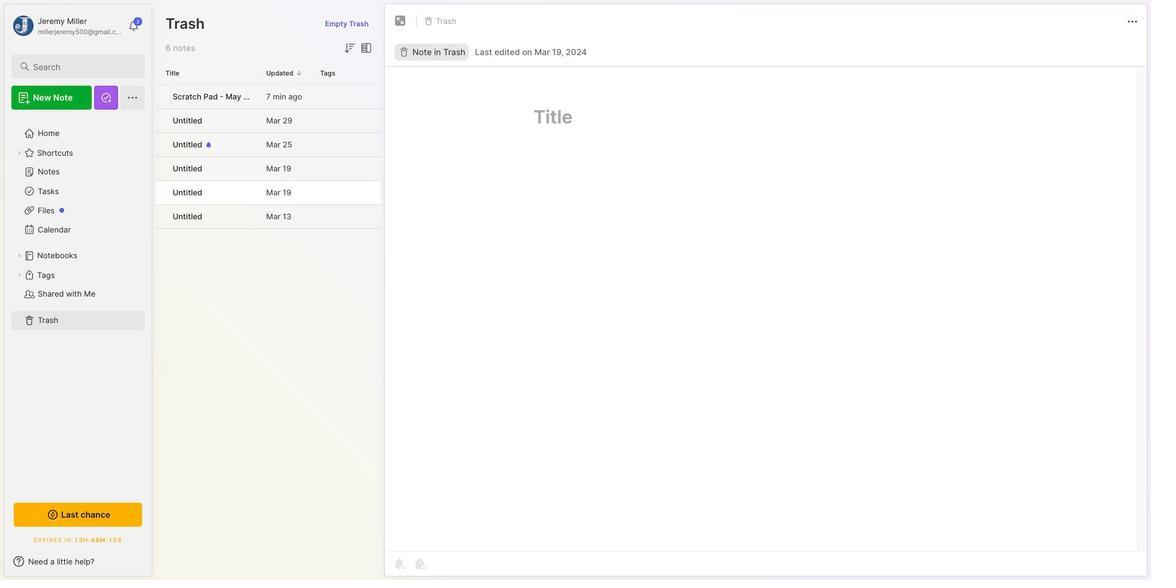 Task type: locate. For each thing, give the bounding box(es) containing it.
None search field
[[33, 59, 134, 74]]

WHAT'S NEW field
[[4, 552, 152, 572]]

row group
[[156, 85, 381, 230]]

tree
[[4, 117, 152, 490]]

tree inside main element
[[4, 117, 152, 490]]

4 cell from the top
[[156, 157, 166, 181]]

cell
[[156, 85, 166, 109], [156, 109, 166, 133], [156, 133, 166, 157], [156, 157, 166, 181], [156, 181, 166, 205], [156, 205, 166, 229]]

More actions field
[[1126, 13, 1140, 29]]

Account field
[[11, 14, 122, 38]]

expand tags image
[[16, 272, 23, 279]]

6 cell from the top
[[156, 205, 166, 229]]

none search field inside main element
[[33, 59, 134, 74]]

2 cell from the top
[[156, 109, 166, 133]]

5 cell from the top
[[156, 181, 166, 205]]

Sort options field
[[342, 41, 357, 55]]

Search text field
[[33, 61, 134, 73]]



Task type: vqa. For each thing, say whether or not it's contained in the screenshot.
the "Try AI Note Cleanup" button
no



Task type: describe. For each thing, give the bounding box(es) containing it.
expand notebooks image
[[16, 252, 23, 260]]

1 cell from the top
[[156, 85, 166, 109]]

View options field
[[357, 41, 374, 55]]

add a reminder image
[[392, 557, 407, 572]]

add tag image
[[413, 557, 427, 572]]

expand note image
[[393, 14, 408, 28]]

main element
[[0, 0, 156, 581]]

Note Editor text field
[[385, 66, 1147, 552]]

more actions image
[[1126, 14, 1140, 29]]

click to collapse image
[[151, 558, 160, 573]]

3 cell from the top
[[156, 133, 166, 157]]

note window element
[[384, 4, 1148, 580]]



